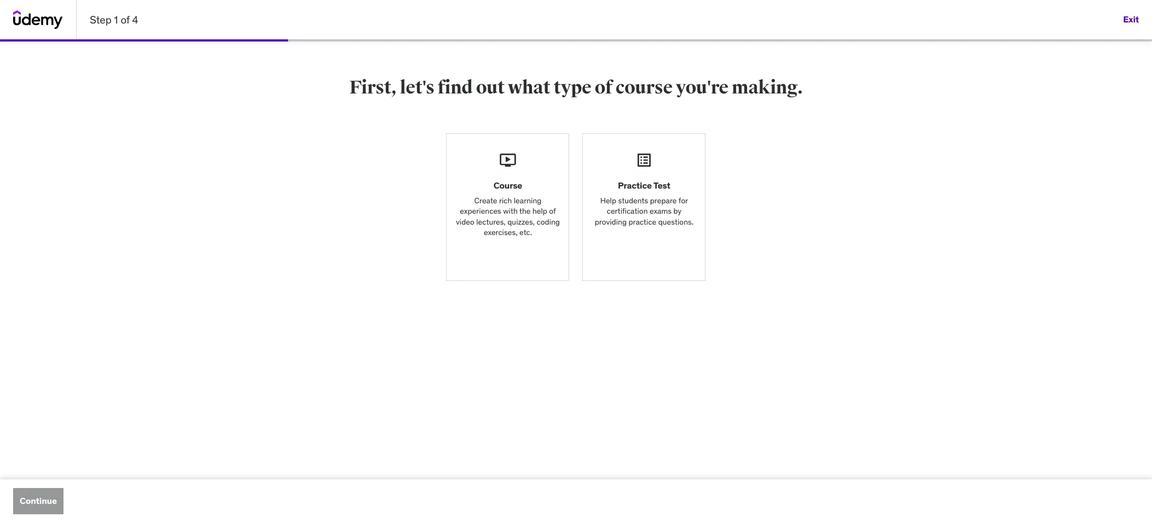 Task type: locate. For each thing, give the bounding box(es) containing it.
by
[[673, 206, 682, 216]]

of right 1
[[121, 13, 130, 26]]

1 vertical spatial of
[[595, 76, 612, 99]]

2 vertical spatial of
[[549, 206, 556, 216]]

prepare
[[650, 196, 677, 206]]

find
[[438, 76, 473, 99]]

certification
[[607, 206, 648, 216]]

course
[[616, 76, 673, 99]]

continue
[[20, 496, 57, 507]]

help
[[532, 206, 547, 216]]

with
[[503, 206, 518, 216]]

of up coding
[[549, 206, 556, 216]]

of
[[121, 13, 130, 26], [595, 76, 612, 99], [549, 206, 556, 216]]

students
[[618, 196, 648, 206]]

what
[[508, 76, 550, 99]]

create
[[474, 196, 497, 206]]

first, let's find out what type of course you're making.
[[349, 76, 803, 99]]

the
[[519, 206, 531, 216]]

practice
[[618, 180, 652, 191]]

0 horizontal spatial of
[[121, 13, 130, 26]]

4
[[132, 13, 138, 26]]

practice
[[629, 217, 656, 227]]

continue button
[[13, 489, 63, 515]]

of right type
[[595, 76, 612, 99]]

quizzes,
[[507, 217, 535, 227]]

1 horizontal spatial of
[[549, 206, 556, 216]]

coding
[[537, 217, 560, 227]]

exercises,
[[484, 228, 518, 238]]

udemy image
[[13, 10, 63, 29]]

0 vertical spatial of
[[121, 13, 130, 26]]



Task type: describe. For each thing, give the bounding box(es) containing it.
etc.
[[519, 228, 532, 238]]

step 1 of 4
[[90, 13, 138, 26]]

course
[[493, 180, 522, 191]]

questions.
[[658, 217, 694, 227]]

rich
[[499, 196, 512, 206]]

you're
[[676, 76, 728, 99]]

providing
[[595, 217, 627, 227]]

practice test help students prepare for certification exams by providing practice questions.
[[595, 180, 694, 227]]

step 1 of 4 element
[[0, 39, 288, 42]]

exit button
[[1123, 7, 1139, 33]]

video
[[456, 217, 474, 227]]

of inside course create rich learning experiences with the help of video lectures, quizzes, coding exercises, etc.
[[549, 206, 556, 216]]

for
[[679, 196, 688, 206]]

learning
[[514, 196, 542, 206]]

exit
[[1123, 14, 1139, 25]]

first,
[[349, 76, 397, 99]]

making.
[[732, 76, 803, 99]]

experiences
[[460, 206, 501, 216]]

course create rich learning experiences with the help of video lectures, quizzes, coding exercises, etc.
[[456, 180, 560, 238]]

help
[[600, 196, 616, 206]]

2 horizontal spatial of
[[595, 76, 612, 99]]

type
[[554, 76, 591, 99]]

test
[[653, 180, 670, 191]]

1
[[114, 13, 118, 26]]

out
[[476, 76, 505, 99]]

lectures,
[[476, 217, 506, 227]]

step
[[90, 13, 112, 26]]

let's
[[400, 76, 434, 99]]

exams
[[650, 206, 672, 216]]



Task type: vqa. For each thing, say whether or not it's contained in the screenshot.
students
yes



